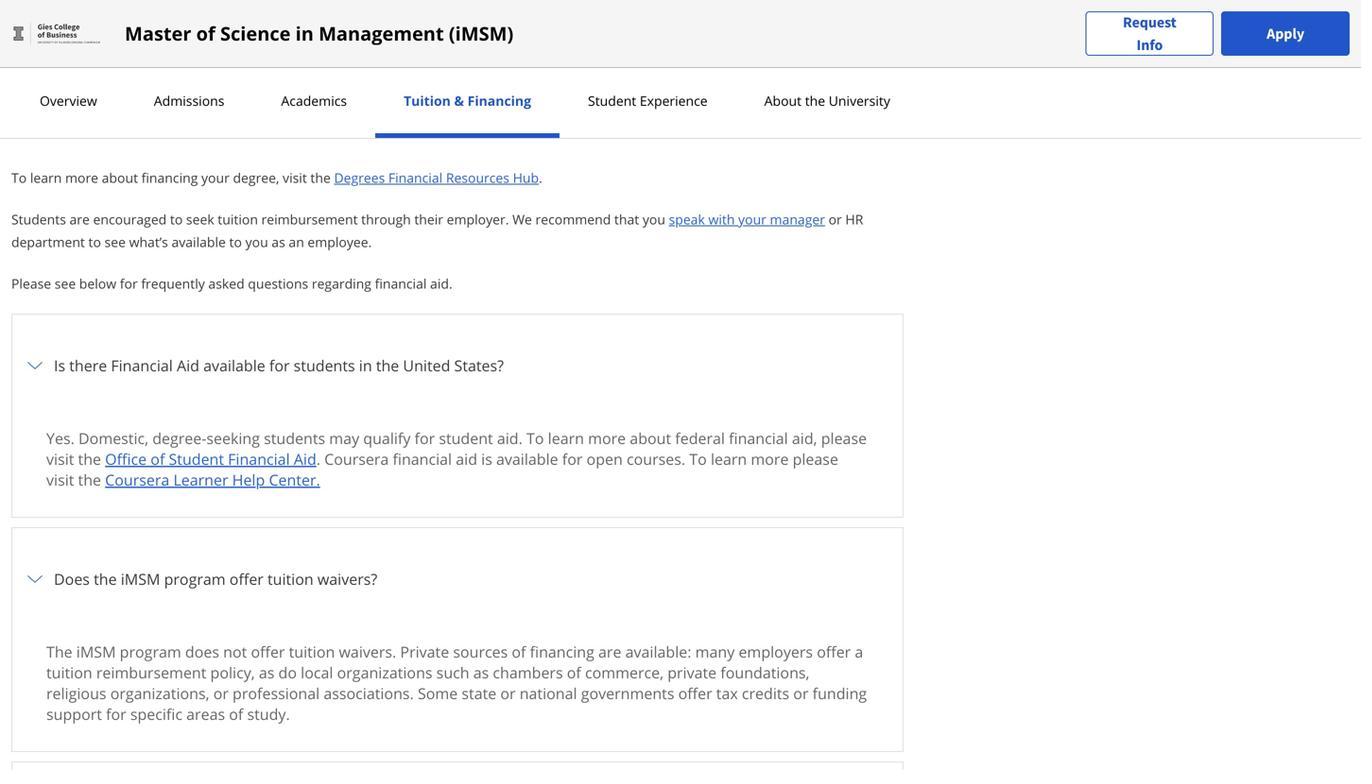 Task type: locate. For each thing, give the bounding box(es) containing it.
1 vertical spatial to
[[527, 428, 544, 449]]

as left an
[[272, 233, 285, 251]]

in right science
[[296, 20, 314, 46]]

reimbursement up organizations,
[[96, 663, 206, 683]]

about up encouraged
[[102, 169, 138, 187]]

students are encouraged to seek tuition reimbursement through their employer. we recommend that you speak with your manager
[[11, 210, 825, 228]]

0 vertical spatial learn
[[30, 169, 62, 187]]

tuition & financing
[[404, 92, 531, 110]]

are up commerce,
[[599, 642, 622, 662]]

see left below
[[55, 275, 76, 293]]

1 vertical spatial .
[[317, 449, 321, 469]]

1 horizontal spatial imsm
[[121, 569, 160, 590]]

2 vertical spatial to
[[690, 449, 707, 469]]

available:
[[626, 642, 692, 662]]

aid up degree-
[[177, 356, 199, 376]]

tuition & financing link
[[398, 92, 537, 110]]

0 vertical spatial in
[[296, 20, 314, 46]]

see left which
[[134, 23, 155, 41]]

to up please see below for frequently asked questions regarding financial aid.
[[229, 233, 242, 251]]

yes.
[[46, 428, 75, 449]]

students
[[11, 210, 66, 228]]

0 horizontal spatial see
[[55, 275, 76, 293]]

tuition
[[404, 92, 451, 110], [240, 102, 344, 146]]

1 horizontal spatial see
[[105, 233, 126, 251]]

to up students at top
[[11, 169, 27, 187]]

tuition left waivers?
[[268, 569, 314, 590]]

2 vertical spatial financial
[[393, 449, 452, 469]]

1 vertical spatial reimbursement
[[96, 663, 206, 683]]

1 vertical spatial learn
[[548, 428, 584, 449]]

hub
[[513, 169, 539, 187]]

1 horizontal spatial to
[[527, 428, 544, 449]]

your
[[201, 169, 230, 187], [739, 210, 767, 228]]

aid. down or hr department to see what's available to you as an employee.
[[430, 275, 453, 293]]

their
[[414, 210, 443, 228]]

0 horizontal spatial coursera
[[105, 470, 170, 490]]

0 horizontal spatial to
[[11, 169, 27, 187]]

0 vertical spatial financing
[[141, 169, 198, 187]]

financial right there
[[111, 356, 173, 376]]

0 vertical spatial visit
[[283, 169, 307, 187]]

please
[[11, 275, 51, 293]]

1 vertical spatial visit
[[46, 449, 74, 469]]

offer
[[230, 569, 264, 590], [251, 642, 285, 662], [817, 642, 851, 662], [679, 684, 713, 704]]

coursera down may
[[324, 449, 389, 469]]

financial aid & tuition reimbursement
[[11, 102, 593, 146]]

student left experience
[[588, 92, 637, 110]]

tuition
[[218, 210, 258, 228], [268, 569, 314, 590], [289, 642, 335, 662], [46, 663, 92, 683]]

questions
[[248, 275, 308, 293]]

more
[[65, 169, 98, 187], [588, 428, 626, 449], [751, 449, 789, 469]]

1 vertical spatial students
[[264, 428, 325, 449]]

available right is on the left bottom
[[496, 449, 558, 469]]

financial inside dropdown button
[[111, 356, 173, 376]]

you
[[261, 23, 284, 41], [643, 210, 666, 228], [245, 233, 268, 251]]

to down federal
[[690, 449, 707, 469]]

financial left aid,
[[729, 428, 788, 449]]

or inside or hr department to see what's available to you as an employee.
[[829, 210, 842, 228]]

1 horizontal spatial in
[[359, 356, 372, 376]]

student up learner
[[169, 449, 224, 469]]

2 chevron right image from the top
[[24, 568, 46, 591]]

0 vertical spatial please
[[821, 428, 867, 449]]

please down aid,
[[793, 449, 839, 469]]

1 horizontal spatial coursera
[[324, 449, 389, 469]]

the
[[805, 92, 826, 110], [311, 169, 331, 187], [376, 356, 399, 376], [78, 449, 101, 469], [78, 470, 101, 490], [94, 569, 117, 590]]

1 vertical spatial chevron right image
[[24, 568, 46, 591]]

program
[[164, 569, 226, 590], [120, 642, 181, 662]]

or down chambers
[[501, 684, 516, 704]]

. inside the . coursera financial aid is available for open courses. to learn more please visit the
[[317, 449, 321, 469]]

learn inside the . coursera financial aid is available for open courses. to learn more please visit the
[[711, 449, 747, 469]]

available up seeking
[[203, 356, 265, 376]]

reimbursement
[[261, 210, 358, 228], [96, 663, 206, 683]]

in left the united
[[359, 356, 372, 376]]

2 horizontal spatial imsm
[[855, 0, 890, 18]]

1 horizontal spatial about
[[630, 428, 671, 449]]

financial
[[11, 102, 143, 146], [389, 169, 443, 187], [111, 356, 173, 376], [228, 449, 290, 469]]

through
[[361, 210, 411, 228]]

1 horizontal spatial your
[[739, 210, 767, 228]]

imsm up university
[[855, 0, 890, 18]]

aid.
[[430, 275, 453, 293], [497, 428, 523, 449]]

chambers
[[493, 663, 563, 683]]

not
[[223, 642, 247, 662]]

or down 'policy,'
[[213, 684, 229, 704]]

resources
[[446, 169, 510, 187]]

master
[[125, 20, 191, 46]]

0 vertical spatial available
[[172, 233, 226, 251]]

1 vertical spatial coursera
[[105, 470, 170, 490]]

financial up help
[[228, 449, 290, 469]]

1 vertical spatial in
[[359, 356, 372, 376]]

0 horizontal spatial aid.
[[430, 275, 453, 293]]

program up organizations,
[[120, 642, 181, 662]]

associations.
[[324, 684, 414, 704]]

deadlines
[[198, 23, 258, 41]]

1 vertical spatial aid
[[177, 356, 199, 376]]

1 vertical spatial student
[[169, 449, 224, 469]]

0 horizontal spatial about
[[102, 169, 138, 187]]

does
[[54, 569, 90, 590]]

financial right regarding
[[375, 275, 427, 293]]

or
[[829, 210, 842, 228], [213, 684, 229, 704], [501, 684, 516, 704], [794, 684, 809, 704]]

1 horizontal spatial .
[[539, 169, 543, 187]]

see for which
[[134, 23, 155, 41]]

are inside the 'the imsm program does not offer tuition waivers. private sources of financing are available: many employers offer a tuition reimbursement policy, as do local organizations such as chambers of commerce, private foundations, religious organizations, or professional associations. some state or national governments offer tax credits or funding support for specific areas of study.'
[[599, 642, 622, 662]]

aid. right student
[[497, 428, 523, 449]]

or right credits
[[794, 684, 809, 704]]

& left financing
[[454, 92, 464, 110]]

for
[[350, 23, 368, 41], [120, 275, 138, 293], [269, 356, 290, 376], [415, 428, 435, 449], [562, 449, 583, 469], [106, 704, 126, 725]]

0 vertical spatial about
[[102, 169, 138, 187]]

0 vertical spatial aid
[[151, 102, 199, 146]]

to
[[11, 169, 27, 187], [527, 428, 544, 449], [690, 449, 707, 469]]

imsm inside dropdown button
[[121, 569, 160, 590]]

page
[[84, 23, 114, 41]]

private
[[668, 663, 717, 683]]

admissions
[[11, 23, 81, 41]]

university of illinois urbana-champaign image
[[11, 18, 102, 49]]

1 vertical spatial financing
[[530, 642, 595, 662]]

master of science in management (imsm)
[[125, 20, 514, 46]]

to
[[118, 23, 131, 41], [170, 210, 183, 228], [88, 233, 101, 251], [229, 233, 242, 251]]

you left can
[[261, 23, 284, 41]]

students
[[294, 356, 355, 376], [264, 428, 325, 449]]

chevron right image for does
[[24, 568, 46, 591]]

2 horizontal spatial more
[[751, 449, 789, 469]]

frequently
[[141, 275, 205, 293]]

1 vertical spatial please
[[793, 449, 839, 469]]

2 horizontal spatial to
[[690, 449, 707, 469]]

overview link
[[34, 92, 103, 110]]

1 vertical spatial financial
[[729, 428, 788, 449]]

chevron right image left does
[[24, 568, 46, 591]]

0 horizontal spatial student
[[169, 449, 224, 469]]

0 vertical spatial chevron right image
[[24, 355, 46, 377]]

admissions
[[154, 92, 224, 110]]

specific
[[130, 704, 182, 725]]

employer.
[[447, 210, 509, 228]]

see for below
[[55, 275, 76, 293]]

imsm inside imsm admissions page
[[855, 0, 890, 18]]

for left open
[[562, 449, 583, 469]]

0 horizontal spatial more
[[65, 169, 98, 187]]

1 vertical spatial about
[[630, 428, 671, 449]]

0 horizontal spatial .
[[317, 449, 321, 469]]

0 vertical spatial to
[[11, 169, 27, 187]]

help
[[232, 470, 265, 490]]

1 horizontal spatial financing
[[530, 642, 595, 662]]

scholarship
[[371, 23, 442, 41]]

2 vertical spatial visit
[[46, 470, 74, 490]]

0 horizontal spatial imsm
[[76, 642, 116, 662]]

tuition down scholarship
[[404, 92, 451, 110]]

2 vertical spatial see
[[55, 275, 76, 293]]

0 vertical spatial imsm
[[855, 0, 890, 18]]

0 horizontal spatial reimbursement
[[96, 663, 206, 683]]

some
[[418, 684, 458, 704]]

1 vertical spatial more
[[588, 428, 626, 449]]

for left specific
[[106, 704, 126, 725]]

imsm right the
[[76, 642, 116, 662]]

0 vertical spatial coursera
[[324, 449, 389, 469]]

1 horizontal spatial aid.
[[497, 428, 523, 449]]

1 vertical spatial see
[[105, 233, 126, 251]]

available
[[172, 233, 226, 251], [203, 356, 265, 376], [496, 449, 558, 469]]

2 vertical spatial available
[[496, 449, 558, 469]]

students up may
[[294, 356, 355, 376]]

financial up the students are encouraged to seek tuition reimbursement through their employer. we recommend that you speak with your manager
[[389, 169, 443, 187]]

aid. inside yes. domestic, degree-seeking students may qualify for student aid. to learn more about federal financial aid, please visit the
[[497, 428, 523, 449]]

for down the questions
[[269, 356, 290, 376]]

university
[[829, 92, 891, 110]]

2 vertical spatial more
[[751, 449, 789, 469]]

students up center.
[[264, 428, 325, 449]]

waivers?
[[318, 569, 378, 590]]

0 vertical spatial are
[[69, 210, 90, 228]]

1 vertical spatial available
[[203, 356, 265, 376]]

2 vertical spatial you
[[245, 233, 268, 251]]

your right with
[[739, 210, 767, 228]]

aid up center.
[[294, 449, 317, 469]]

imsm right does
[[121, 569, 160, 590]]

visit inside the . coursera financial aid is available for open courses. to learn more please visit the
[[46, 470, 74, 490]]

you left an
[[245, 233, 268, 251]]

2 horizontal spatial see
[[134, 23, 155, 41]]

& up 'to learn more about financing your degree, visit the degrees financial resources hub .'
[[208, 102, 231, 146]]

private
[[400, 642, 449, 662]]

which
[[159, 23, 195, 41]]

1 vertical spatial aid.
[[497, 428, 523, 449]]

available down seek
[[172, 233, 226, 251]]

0 vertical spatial .
[[539, 169, 543, 187]]

financial inside yes. domestic, degree-seeking students may qualify for student aid. to learn more about federal financial aid, please visit the
[[729, 428, 788, 449]]

funding
[[813, 684, 867, 704]]

0 horizontal spatial in
[[296, 20, 314, 46]]

1 vertical spatial program
[[120, 642, 181, 662]]

financing up seek
[[141, 169, 198, 187]]

office of student financial aid
[[105, 449, 317, 469]]

chevron right image inside is there financial aid available for students in the united states? dropdown button
[[24, 355, 46, 377]]

about the university
[[765, 92, 891, 110]]

. up center.
[[317, 449, 321, 469]]

1 horizontal spatial are
[[599, 642, 622, 662]]

tuition up 'to learn more about financing your degree, visit the degrees financial resources hub .'
[[240, 102, 344, 146]]

coursera down office
[[105, 470, 170, 490]]

for up the . coursera financial aid is available for open courses. to learn more please visit the
[[415, 428, 435, 449]]

are up department
[[69, 210, 90, 228]]

financing inside the 'the imsm program does not offer tuition waivers. private sources of financing are available: many employers offer a tuition reimbursement policy, as do local organizations such as chambers of commerce, private foundations, religious organizations, or professional associations. some state or national governments offer tax credits or funding support for specific areas of study.'
[[530, 642, 595, 662]]

1 chevron right image from the top
[[24, 355, 46, 377]]

1 horizontal spatial reimbursement
[[261, 210, 358, 228]]

0 vertical spatial program
[[164, 569, 226, 590]]

the inside yes. domestic, degree-seeking students may qualify for student aid. to learn more about federal financial aid, please visit the
[[78, 449, 101, 469]]

2 vertical spatial learn
[[711, 449, 747, 469]]

please right aid,
[[821, 428, 867, 449]]

of up chambers
[[512, 642, 526, 662]]

financing
[[141, 169, 198, 187], [530, 642, 595, 662]]

1 vertical spatial are
[[599, 642, 622, 662]]

chevron right image left is
[[24, 355, 46, 377]]

1 horizontal spatial learn
[[548, 428, 584, 449]]

your left degree,
[[201, 169, 230, 187]]

2 horizontal spatial learn
[[711, 449, 747, 469]]

for right apply
[[350, 23, 368, 41]]

0 vertical spatial see
[[134, 23, 155, 41]]

0 horizontal spatial your
[[201, 169, 230, 187]]

chevron right image
[[24, 355, 46, 377], [24, 568, 46, 591]]

financing up chambers
[[530, 642, 595, 662]]

2 vertical spatial imsm
[[76, 642, 116, 662]]

see down encouraged
[[105, 233, 126, 251]]

do
[[279, 663, 297, 683]]

reimbursement
[[352, 102, 593, 146]]

federal
[[675, 428, 725, 449]]

info
[[1137, 35, 1163, 54]]

for inside the 'the imsm program does not offer tuition waivers. private sources of financing are available: many employers offer a tuition reimbursement policy, as do local organizations such as chambers of commerce, private foundations, religious organizations, or professional associations. some state or national governments offer tax credits or funding support for specific areas of study.'
[[106, 704, 126, 725]]

offer up not
[[230, 569, 264, 590]]

0 horizontal spatial are
[[69, 210, 90, 228]]

aid down which
[[151, 102, 199, 146]]

0 vertical spatial aid.
[[430, 275, 453, 293]]

to right page
[[118, 23, 131, 41]]

student experience
[[588, 92, 708, 110]]

chevron right image inside does the imsm program offer tuition waivers? dropdown button
[[24, 568, 46, 591]]

the inside the . coursera financial aid is available for open courses. to learn more please visit the
[[78, 470, 101, 490]]

0 vertical spatial student
[[588, 92, 637, 110]]

of down degree-
[[151, 449, 165, 469]]

as down sources
[[473, 663, 489, 683]]

or left "hr"
[[829, 210, 842, 228]]

you right that
[[643, 210, 666, 228]]

study.
[[247, 704, 290, 725]]

reimbursement up an
[[261, 210, 358, 228]]

coursera
[[324, 449, 389, 469], [105, 470, 170, 490]]

consideration.
[[445, 23, 533, 41]]

financial down qualify
[[393, 449, 452, 469]]

learn inside yes. domestic, degree-seeking students may qualify for student aid. to learn more about federal financial aid, please visit the
[[548, 428, 584, 449]]

students inside yes. domestic, degree-seeking students may qualify for student aid. to learn more about federal financial aid, please visit the
[[264, 428, 325, 449]]

office
[[105, 449, 147, 469]]

1 vertical spatial imsm
[[121, 569, 160, 590]]

policy,
[[210, 663, 255, 683]]

about up courses.
[[630, 428, 671, 449]]

aid inside dropdown button
[[177, 356, 199, 376]]

1 vertical spatial your
[[739, 210, 767, 228]]

to right student
[[527, 428, 544, 449]]

1 horizontal spatial more
[[588, 428, 626, 449]]

open
[[587, 449, 623, 469]]

qualify
[[363, 428, 411, 449]]

0 vertical spatial students
[[294, 356, 355, 376]]

program up does
[[164, 569, 226, 590]]

. up recommend
[[539, 169, 543, 187]]



Task type: describe. For each thing, give the bounding box(es) containing it.
0 vertical spatial more
[[65, 169, 98, 187]]

financing
[[468, 92, 531, 110]]

about
[[765, 92, 802, 110]]

is there financial aid available for students in the united states?
[[54, 356, 504, 376]]

degree-
[[152, 428, 206, 449]]

tuition up local
[[289, 642, 335, 662]]

offer down private at the bottom of the page
[[679, 684, 713, 704]]

degree,
[[233, 169, 279, 187]]

1 horizontal spatial tuition
[[404, 92, 451, 110]]

please inside yes. domestic, degree-seeking students may qualify for student aid. to learn more about federal financial aid, please visit the
[[821, 428, 867, 449]]

financial inside the . coursera financial aid is available for open courses. to learn more please visit the
[[393, 449, 452, 469]]

local
[[301, 663, 333, 683]]

0 horizontal spatial learn
[[30, 169, 62, 187]]

reimbursement inside the 'the imsm program does not offer tuition waivers. private sources of financing are available: many employers offer a tuition reimbursement policy, as do local organizations such as chambers of commerce, private foundations, religious organizations, or professional associations. some state or national governments offer tax credits or funding support for specific areas of study.'
[[96, 663, 206, 683]]

to inside the . coursera financial aid is available for open courses. to learn more please visit the
[[690, 449, 707, 469]]

is there financial aid available for students in the united states? button
[[24, 326, 892, 406]]

to learn more about financing your degree, visit the degrees financial resources hub .
[[11, 169, 543, 187]]

0 vertical spatial you
[[261, 23, 284, 41]]

aid,
[[792, 428, 817, 449]]

governments
[[581, 684, 675, 704]]

imsm admissions page link
[[11, 0, 890, 41]]

more inside the . coursera financial aid is available for open courses. to learn more please visit the
[[751, 449, 789, 469]]

regarding
[[312, 275, 372, 293]]

a
[[855, 642, 864, 662]]

yes. domestic, degree-seeking students may qualify for student aid. to learn more about federal financial aid, please visit the
[[46, 428, 867, 469]]

many
[[696, 642, 735, 662]]

to up below
[[88, 233, 101, 251]]

financial down university of illinois urbana-champaign image
[[11, 102, 143, 146]]

as left do
[[259, 663, 275, 683]]

available inside dropdown button
[[203, 356, 265, 376]]

of right which
[[196, 20, 215, 46]]

to inside yes. domestic, degree-seeking students may qualify for student aid. to learn more about federal financial aid, please visit the
[[527, 428, 544, 449]]

overview
[[40, 92, 97, 110]]

admissions link
[[148, 92, 230, 110]]

0 horizontal spatial financing
[[141, 169, 198, 187]]

state
[[462, 684, 497, 704]]

student
[[439, 428, 493, 449]]

organizations
[[337, 663, 433, 683]]

organizations,
[[110, 684, 209, 704]]

0 vertical spatial reimbursement
[[261, 210, 358, 228]]

is
[[54, 356, 65, 376]]

for right below
[[120, 275, 138, 293]]

for inside the . coursera financial aid is available for open courses. to learn more please visit the
[[562, 449, 583, 469]]

apply
[[1267, 24, 1305, 43]]

department
[[11, 233, 85, 251]]

more inside yes. domestic, degree-seeking students may qualify for student aid. to learn more about federal financial aid, please visit the
[[588, 428, 626, 449]]

there
[[69, 356, 107, 376]]

offer inside dropdown button
[[230, 569, 264, 590]]

. coursera financial aid is available for open courses. to learn more please visit the
[[46, 449, 839, 490]]

about the university link
[[759, 92, 896, 110]]

0 horizontal spatial tuition
[[240, 102, 344, 146]]

students inside dropdown button
[[294, 356, 355, 376]]

2 vertical spatial aid
[[294, 449, 317, 469]]

of up national
[[567, 663, 581, 683]]

to see which deadlines you can apply for scholarship consideration.
[[114, 23, 533, 41]]

0 horizontal spatial &
[[208, 102, 231, 146]]

science
[[220, 20, 291, 46]]

support
[[46, 704, 102, 725]]

may
[[329, 428, 359, 449]]

offer up do
[[251, 642, 285, 662]]

courses.
[[627, 449, 686, 469]]

for inside yes. domestic, degree-seeking students may qualify for student aid. to learn more about federal financial aid, please visit the
[[415, 428, 435, 449]]

program inside the 'the imsm program does not offer tuition waivers. private sources of financing are available: many employers offer a tuition reimbursement policy, as do local organizations such as chambers of commerce, private foundations, religious organizations, or professional associations. some state or national governments offer tax credits or funding support for specific areas of study.'
[[120, 642, 181, 662]]

or hr department to see what's available to you as an employee.
[[11, 210, 864, 251]]

can
[[288, 23, 309, 41]]

tuition up religious
[[46, 663, 92, 683]]

apply
[[313, 23, 346, 41]]

academics
[[281, 92, 347, 110]]

does
[[185, 642, 219, 662]]

we
[[513, 210, 532, 228]]

imsm inside the 'the imsm program does not offer tuition waivers. private sources of financing are available: many employers offer a tuition reimbursement policy, as do local organizations such as chambers of commerce, private foundations, religious organizations, or professional associations. some state or national governments offer tax credits or funding support for specific areas of study.'
[[76, 642, 116, 662]]

areas
[[186, 704, 225, 725]]

commerce,
[[585, 663, 664, 683]]

seek
[[186, 210, 214, 228]]

center.
[[269, 470, 320, 490]]

as inside or hr department to see what's available to you as an employee.
[[272, 233, 285, 251]]

1 horizontal spatial student
[[588, 92, 637, 110]]

waivers.
[[339, 642, 396, 662]]

speak with your manager link
[[669, 210, 825, 228]]

0 vertical spatial financial
[[375, 275, 427, 293]]

united
[[403, 356, 450, 376]]

available inside the . coursera financial aid is available for open courses. to learn more please visit the
[[496, 449, 558, 469]]

asked
[[208, 275, 245, 293]]

request info
[[1123, 13, 1177, 54]]

with
[[709, 210, 735, 228]]

coursera learner help center.
[[105, 470, 320, 490]]

imsm admissions page
[[11, 0, 890, 41]]

credits
[[742, 684, 790, 704]]

is
[[481, 449, 492, 469]]

below
[[79, 275, 116, 293]]

please inside the . coursera financial aid is available for open courses. to learn more please visit the
[[793, 449, 839, 469]]

national
[[520, 684, 577, 704]]

encouraged
[[93, 210, 167, 228]]

1 vertical spatial you
[[643, 210, 666, 228]]

for inside dropdown button
[[269, 356, 290, 376]]

management
[[319, 20, 444, 46]]

employee.
[[308, 233, 372, 251]]

see inside or hr department to see what's available to you as an employee.
[[105, 233, 126, 251]]

aid. for student
[[497, 428, 523, 449]]

coursera learner help center. link
[[105, 470, 320, 490]]

office of student financial aid link
[[105, 449, 317, 469]]

(imsm)
[[449, 20, 514, 46]]

in inside dropdown button
[[359, 356, 372, 376]]

academics link
[[276, 92, 353, 110]]

learner
[[173, 470, 228, 490]]

0 vertical spatial your
[[201, 169, 230, 187]]

you inside or hr department to see what's available to you as an employee.
[[245, 233, 268, 251]]

please see below for frequently asked questions regarding financial aid.
[[11, 275, 453, 293]]

1 horizontal spatial &
[[454, 92, 464, 110]]

degrees financial resources hub link
[[334, 169, 539, 187]]

coursera inside the . coursera financial aid is available for open courses. to learn more please visit the
[[324, 449, 389, 469]]

program inside dropdown button
[[164, 569, 226, 590]]

available inside or hr department to see what's available to you as an employee.
[[172, 233, 226, 251]]

religious
[[46, 684, 106, 704]]

to left seek
[[170, 210, 183, 228]]

hr
[[846, 210, 864, 228]]

tuition inside dropdown button
[[268, 569, 314, 590]]

about inside yes. domestic, degree-seeking students may qualify for student aid. to learn more about federal financial aid, please visit the
[[630, 428, 671, 449]]

visit inside yes. domestic, degree-seeking students may qualify for student aid. to learn more about federal financial aid, please visit the
[[46, 449, 74, 469]]

seeking
[[206, 428, 260, 449]]

request info button
[[1086, 11, 1214, 56]]

aid. for financial
[[430, 275, 453, 293]]

of right "areas"
[[229, 704, 243, 725]]

an
[[289, 233, 304, 251]]

aid
[[456, 449, 478, 469]]

does the imsm program offer tuition waivers? button
[[24, 540, 892, 619]]

offer left a
[[817, 642, 851, 662]]

such
[[437, 663, 470, 683]]

chevron right image for is
[[24, 355, 46, 377]]

tuition right seek
[[218, 210, 258, 228]]



Task type: vqa. For each thing, say whether or not it's contained in the screenshot.
Coursera Facebook icon
no



